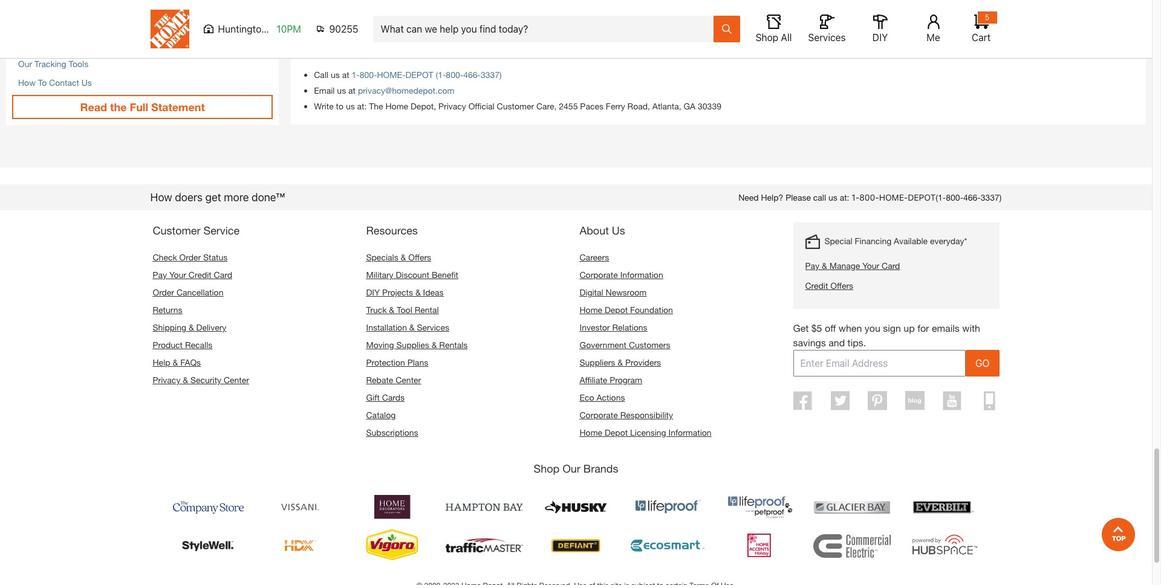 Task type: describe. For each thing, give the bounding box(es) containing it.
0 horizontal spatial information
[[621, 270, 664, 280]]

& for help & faqs
[[173, 358, 178, 368]]

corporate for corporate responsibility
[[580, 410, 618, 421]]

brands
[[584, 462, 619, 476]]

home inside 'call us at 1-800-home-depot (1-800-466-3337) email us at privacy@homedepot.com write to us at: the home depot, privacy official customer care, 2455 paces ferry road, atlanta, ga 30339'
[[386, 101, 408, 111]]

Enter Email Address text field
[[793, 350, 966, 377]]

0 horizontal spatial credit
[[189, 270, 212, 280]]

1 vertical spatial (1-
[[936, 193, 946, 203]]

credit offers link
[[806, 280, 968, 292]]

affiliate program link
[[580, 375, 642, 386]]

shop for shop all
[[756, 32, 779, 43]]

1 horizontal spatial 466-
[[964, 193, 981, 203]]

our tracking tools
[[18, 58, 88, 69]]

done™
[[252, 191, 285, 204]]

1 horizontal spatial card
[[882, 261, 900, 271]]

0 vertical spatial to
[[339, 5, 353, 22]]

status
[[203, 252, 228, 263]]

1 horizontal spatial your
[[863, 261, 880, 271]]

corporate for corporate information
[[580, 270, 618, 280]]

depot for licensing
[[605, 428, 628, 438]]

ecosmart image
[[629, 530, 707, 563]]

corporate responsibility link
[[580, 410, 673, 421]]

tracking
[[34, 58, 66, 69]]

0 vertical spatial offers
[[409, 252, 431, 263]]

privacy & security center
[[153, 375, 249, 386]]

& for suppliers & providers
[[618, 358, 623, 368]]

corporate information
[[580, 270, 664, 280]]

park
[[269, 24, 289, 34]]

to inside 'call us at 1-800-home-depot (1-800-466-3337) email us at privacy@homedepot.com write to us at: the home depot, privacy official customer care, 2455 paces ferry road, atlanta, ga 30339'
[[336, 101, 344, 111]]

service
[[204, 224, 240, 237]]

0 horizontal spatial and
[[447, 41, 461, 52]]

contact for to
[[49, 77, 79, 87]]

military discount benefit link
[[366, 270, 459, 280]]

pay for pay & manage your card
[[806, 261, 820, 271]]

offers inside credit offers "link"
[[831, 281, 854, 291]]

contact for to
[[357, 5, 412, 22]]

returns link
[[153, 305, 182, 315]]

suppliers
[[580, 358, 615, 368]]

care,
[[537, 101, 557, 111]]

shipping & delivery
[[153, 323, 226, 333]]

using
[[538, 41, 559, 52]]

commercial electric image
[[813, 530, 891, 563]]

& for installation & services
[[409, 323, 415, 333]]

everyday*
[[930, 236, 968, 246]]

contact
[[336, 41, 364, 52]]

30339
[[698, 101, 722, 111]]

0 vertical spatial at
[[342, 70, 349, 80]]

licensing
[[630, 428, 666, 438]]

me button
[[914, 15, 953, 44]]

military discount benefit
[[366, 270, 459, 280]]

home- inside 'call us at 1-800-home-depot (1-800-466-3337) email us at privacy@homedepot.com write to us at: the home depot, privacy official customer care, 2455 paces ferry road, atlanta, ga 30339'
[[377, 70, 406, 80]]

0 vertical spatial the
[[587, 41, 599, 52]]

1 center from the left
[[224, 375, 249, 386]]

special
[[825, 236, 853, 246]]

& left ideas
[[416, 288, 421, 298]]

& for shipping & delivery
[[189, 323, 194, 333]]

product
[[153, 340, 183, 350]]

call
[[814, 193, 826, 203]]

rebate center
[[366, 375, 421, 386]]

shop our brands
[[534, 462, 619, 476]]

tools
[[69, 58, 88, 69]]

off
[[825, 323, 836, 334]]

full
[[130, 100, 148, 113]]

us right call
[[829, 193, 838, 203]]

huntington
[[218, 24, 267, 34]]

go button
[[966, 350, 1000, 377]]

me
[[927, 32, 941, 43]]

truck
[[366, 305, 387, 315]]

product recalls
[[153, 340, 213, 350]]

order cancellation
[[153, 288, 224, 298]]

What can we help you find today? search field
[[381, 16, 713, 42]]

& for truck & tool rental
[[389, 305, 395, 315]]

providers
[[626, 358, 661, 368]]

our tracking tools link
[[18, 57, 267, 70]]

read the full statement
[[80, 100, 205, 113]]

our
[[402, 41, 415, 52]]

1- inside 'call us at 1-800-home-depot (1-800-466-3337) email us at privacy@homedepot.com write to us at: the home depot, privacy official customer care, 2455 paces ferry road, atlanta, ga 30339'
[[352, 70, 360, 80]]

financing
[[855, 236, 892, 246]]

product recalls link
[[153, 340, 213, 350]]

you can contact us about our privacy and security statement using one of the below:
[[303, 41, 627, 52]]

actions
[[597, 393, 625, 403]]

about
[[378, 41, 400, 52]]

1 vertical spatial our
[[563, 462, 581, 476]]

credit inside "link"
[[806, 281, 828, 291]]

& left rentals
[[432, 340, 437, 350]]

email
[[314, 85, 335, 96]]

careers link
[[580, 252, 609, 263]]

digital newsroom link
[[580, 288, 647, 298]]

digital
[[580, 288, 604, 298]]

1 vertical spatial at
[[349, 85, 356, 96]]

1 horizontal spatial home-
[[880, 193, 908, 203]]

husky image
[[538, 491, 615, 525]]

home for home depot foundation
[[580, 305, 603, 315]]

shipping
[[153, 323, 186, 333]]

home depot blog image
[[906, 392, 925, 411]]

how to contact us link
[[18, 76, 267, 89]]

hdx image
[[262, 530, 339, 563]]

0 horizontal spatial services
[[417, 323, 449, 333]]

services button
[[808, 15, 847, 44]]

resources
[[366, 224, 418, 237]]

more
[[224, 191, 249, 204]]

& for specials & offers
[[401, 252, 406, 263]]

foundation
[[630, 305, 673, 315]]

trafficmaster image
[[446, 530, 523, 563]]

customer service
[[153, 224, 240, 237]]

subscriptions
[[366, 428, 418, 438]]

specials
[[366, 252, 398, 263]]

catalog link
[[366, 410, 396, 421]]

plans
[[408, 358, 428, 368]]

800- up everyday*
[[946, 193, 964, 203]]

about us
[[580, 224, 625, 237]]

up
[[904, 323, 915, 334]]

get
[[793, 323, 809, 334]]

vissani image
[[262, 491, 339, 525]]

how to contact us
[[18, 77, 92, 87]]

gift
[[366, 393, 380, 403]]

huntington park
[[218, 24, 289, 34]]

privacy & security center link
[[153, 375, 249, 386]]

pay your credit card link
[[153, 270, 232, 280]]

home depot licensing information
[[580, 428, 712, 438]]

pay for pay your credit card
[[153, 270, 167, 280]]

& for privacy & security center
[[183, 375, 188, 386]]

ga
[[684, 101, 696, 111]]

you
[[303, 41, 317, 52]]

all
[[781, 32, 792, 43]]

one
[[561, 41, 575, 52]]

rentals
[[439, 340, 468, 350]]

can
[[320, 41, 334, 52]]

protection
[[366, 358, 405, 368]]

the company store image
[[170, 491, 247, 525]]

(1- inside 'call us at 1-800-home-depot (1-800-466-3337) email us at privacy@homedepot.com write to us at: the home depot, privacy official customer care, 2455 paces ferry road, atlanta, ga 30339'
[[436, 70, 446, 80]]

how for how to contact us
[[303, 5, 335, 22]]

customer inside 'call us at 1-800-home-depot (1-800-466-3337) email us at privacy@homedepot.com write to us at: the home depot, privacy official customer care, 2455 paces ferry road, atlanta, ga 30339'
[[497, 101, 534, 111]]

privacy inside 'call us at 1-800-home-depot (1-800-466-3337) email us at privacy@homedepot.com write to us at: the home depot, privacy official customer care, 2455 paces ferry road, atlanta, ga 30339'
[[439, 101, 466, 111]]

diy projects & ideas link
[[366, 288, 444, 298]]

privacy@homedepot.com
[[358, 85, 455, 96]]

1 vertical spatial order
[[153, 288, 174, 298]]

protection plans
[[366, 358, 428, 368]]

us left the 'about'
[[367, 41, 376, 52]]

diy for diy projects & ideas
[[366, 288, 380, 298]]



Task type: locate. For each thing, give the bounding box(es) containing it.
1 horizontal spatial statement
[[497, 41, 536, 52]]

information right licensing
[[669, 428, 712, 438]]

customer left care,
[[497, 101, 534, 111]]

1 horizontal spatial information
[[669, 428, 712, 438]]

statement
[[497, 41, 536, 52], [151, 100, 205, 113]]

order cancellation link
[[153, 288, 224, 298]]

1 horizontal spatial order
[[179, 252, 201, 263]]

1 horizontal spatial contact
[[357, 5, 412, 22]]

shipping & delivery link
[[153, 323, 226, 333]]

to up 90255
[[339, 5, 353, 22]]

1 horizontal spatial 1-
[[852, 193, 860, 203]]

& up supplies
[[409, 323, 415, 333]]

investor relations link
[[580, 323, 648, 333]]

1 corporate from the top
[[580, 270, 618, 280]]

& down government customers
[[618, 358, 623, 368]]

home depot on pinterest image
[[868, 392, 887, 411]]

diy inside button
[[873, 32, 888, 43]]

0 vertical spatial information
[[621, 270, 664, 280]]

1 horizontal spatial depot
[[908, 193, 936, 203]]

ferry
[[606, 101, 625, 111]]

1 horizontal spatial and
[[829, 337, 845, 349]]

at right call in the left top of the page
[[342, 70, 349, 80]]

0 horizontal spatial security
[[191, 375, 221, 386]]

privacy right our
[[417, 41, 445, 52]]

us down the tools
[[82, 77, 92, 87]]

need help? please call us at: 1-800-home-depot (1-800-466-3337)
[[739, 193, 1002, 203]]

cart
[[972, 32, 991, 43]]

& left tool
[[389, 305, 395, 315]]

1 vertical spatial information
[[669, 428, 712, 438]]

0 horizontal spatial pay
[[153, 270, 167, 280]]

customers
[[629, 340, 671, 350]]

0 horizontal spatial home-
[[377, 70, 406, 80]]

0 horizontal spatial center
[[224, 375, 249, 386]]

and down off
[[829, 337, 845, 349]]

& up military discount benefit link
[[401, 252, 406, 263]]

at: left the
[[357, 101, 367, 111]]

0 horizontal spatial order
[[153, 288, 174, 298]]

home depot licensing information link
[[580, 428, 712, 438]]

1 vertical spatial at:
[[840, 193, 850, 203]]

how for how to contact us
[[18, 77, 36, 87]]

0 horizontal spatial diy
[[366, 288, 380, 298]]

0 vertical spatial and
[[447, 41, 461, 52]]

vigoro image
[[354, 530, 431, 563]]

please
[[786, 193, 811, 203]]

government customers link
[[580, 340, 671, 350]]

0 vertical spatial credit
[[189, 270, 212, 280]]

1-
[[352, 70, 360, 80], [852, 193, 860, 203]]

0 horizontal spatial us
[[82, 77, 92, 87]]

home accents holiday image
[[721, 530, 799, 563]]

to
[[38, 77, 47, 87]]

shop left all
[[756, 32, 779, 43]]

credit down pay & manage your card
[[806, 281, 828, 291]]

home- up privacy@homedepot.com link
[[377, 70, 406, 80]]

corporate down careers link
[[580, 270, 618, 280]]

to
[[339, 5, 353, 22], [336, 101, 344, 111]]

466- up everyday*
[[964, 193, 981, 203]]

us right call in the left top of the page
[[331, 70, 340, 80]]

1 horizontal spatial shop
[[756, 32, 779, 43]]

our left tracking
[[18, 58, 32, 69]]

depot up investor relations link
[[605, 305, 628, 315]]

0 vertical spatial customer
[[497, 101, 534, 111]]

0 vertical spatial depot
[[605, 305, 628, 315]]

2 vertical spatial home
[[580, 428, 603, 438]]

contact
[[357, 5, 412, 22], [49, 77, 79, 87]]

how up 90255 button
[[303, 5, 335, 22]]

1 vertical spatial 466-
[[964, 193, 981, 203]]

statement right full
[[151, 100, 205, 113]]

1 vertical spatial how
[[18, 77, 36, 87]]

1 horizontal spatial the
[[587, 41, 599, 52]]

protection plans link
[[366, 358, 428, 368]]

the left full
[[110, 100, 127, 113]]

read
[[80, 100, 107, 113]]

0 horizontal spatial 1-
[[352, 70, 360, 80]]

1 vertical spatial shop
[[534, 462, 560, 476]]

about
[[580, 224, 609, 237]]

0 vertical spatial us
[[416, 5, 434, 22]]

depot inside 'call us at 1-800-home-depot (1-800-466-3337) email us at privacy@homedepot.com write to us at: the home depot, privacy official customer care, 2455 paces ferry road, atlanta, ga 30339'
[[406, 70, 434, 80]]

projects
[[382, 288, 413, 298]]

us right about
[[612, 224, 625, 237]]

the home depot logo image
[[150, 10, 189, 48]]

1 horizontal spatial pay
[[806, 261, 820, 271]]

center down "delivery"
[[224, 375, 249, 386]]

services right all
[[809, 32, 846, 43]]

home for home depot licensing information
[[580, 428, 603, 438]]

us left the
[[346, 101, 355, 111]]

(1- up everyday*
[[936, 193, 946, 203]]

2 vertical spatial us
[[612, 224, 625, 237]]

services inside button
[[809, 32, 846, 43]]

help & faqs
[[153, 358, 201, 368]]

corporate down the eco actions
[[580, 410, 618, 421]]

us up you can contact us about our privacy and security statement using one of the below:
[[416, 5, 434, 22]]

corporate information link
[[580, 270, 664, 280]]

shop up husky image
[[534, 462, 560, 476]]

1 vertical spatial to
[[336, 101, 344, 111]]

diy up truck at bottom left
[[366, 288, 380, 298]]

0 vertical spatial at:
[[357, 101, 367, 111]]

your down the financing
[[863, 261, 880, 271]]

800- down you can contact us about our privacy and security statement using one of the below:
[[446, 70, 464, 80]]

eco
[[580, 393, 594, 403]]

everbilt image
[[905, 491, 983, 525]]

& left manage
[[822, 261, 828, 271]]

sign
[[883, 323, 901, 334]]

1 vertical spatial depot
[[605, 428, 628, 438]]

0 vertical spatial corporate
[[580, 270, 618, 280]]

1 vertical spatial the
[[110, 100, 127, 113]]

contact down our tracking tools on the left top of the page
[[49, 77, 79, 87]]

military
[[366, 270, 394, 280]]

& for pay & manage your card
[[822, 261, 828, 271]]

hubspace smart home image
[[905, 530, 983, 563]]

pay up credit offers
[[806, 261, 820, 271]]

how left the doers
[[150, 191, 172, 204]]

order up returns link
[[153, 288, 174, 298]]

shop inside button
[[756, 32, 779, 43]]

cart 5
[[972, 13, 991, 43]]

home depot on twitter image
[[831, 392, 850, 411]]

statement left using
[[497, 41, 536, 52]]

privacy down help
[[153, 375, 181, 386]]

to right the write
[[336, 101, 344, 111]]

800- up the financing
[[860, 193, 880, 203]]

how for how doers get more done™
[[150, 191, 172, 204]]

2 depot from the top
[[605, 428, 628, 438]]

0 horizontal spatial depot
[[406, 70, 434, 80]]

home- up special financing available everyday*
[[880, 193, 908, 203]]

800-
[[360, 70, 377, 80], [446, 70, 464, 80], [860, 193, 880, 203], [946, 193, 964, 203]]

0 vertical spatial statement
[[497, 41, 536, 52]]

diy left me
[[873, 32, 888, 43]]

hampton bay image
[[446, 491, 523, 525]]

call
[[314, 70, 329, 80]]

0 horizontal spatial statement
[[151, 100, 205, 113]]

home depot on facebook image
[[794, 392, 812, 411]]

home decorators collection image
[[354, 491, 431, 525]]

$5
[[812, 323, 823, 334]]

offers
[[409, 252, 431, 263], [831, 281, 854, 291]]

1 horizontal spatial offers
[[831, 281, 854, 291]]

depot up available
[[908, 193, 936, 203]]

home depot mobile apps image
[[984, 392, 996, 411]]

pay down check
[[153, 270, 167, 280]]

security down faqs
[[191, 375, 221, 386]]

order up pay your credit card
[[179, 252, 201, 263]]

returns
[[153, 305, 182, 315]]

depot
[[406, 70, 434, 80], [908, 193, 936, 203]]

card
[[882, 261, 900, 271], [214, 270, 232, 280]]

tips.
[[848, 337, 866, 349]]

discount
[[396, 270, 430, 280]]

0 vertical spatial privacy
[[417, 41, 445, 52]]

card up credit offers "link"
[[882, 261, 900, 271]]

the inside 'read the full statement' button
[[110, 100, 127, 113]]

corporate
[[580, 270, 618, 280], [580, 410, 618, 421]]

investor relations
[[580, 323, 648, 333]]

security up 'call us at 1-800-home-depot (1-800-466-3337) email us at privacy@homedepot.com write to us at: the home depot, privacy official customer care, 2455 paces ferry road, atlanta, ga 30339'
[[464, 41, 495, 52]]

check order status
[[153, 252, 228, 263]]

0 horizontal spatial shop
[[534, 462, 560, 476]]

1 vertical spatial customer
[[153, 224, 201, 237]]

0 horizontal spatial our
[[18, 58, 32, 69]]

pay
[[806, 261, 820, 271], [153, 270, 167, 280]]

1 vertical spatial 1-
[[852, 193, 860, 203]]

800- up the
[[360, 70, 377, 80]]

available
[[894, 236, 928, 246]]

lifeproof flooring image
[[629, 491, 707, 525]]

90255 button
[[317, 23, 358, 35]]

corporate responsibility
[[580, 410, 673, 421]]

1- down contact
[[352, 70, 360, 80]]

0 vertical spatial home
[[386, 101, 408, 111]]

466- down you can contact us about our privacy and security statement using one of the below:
[[464, 70, 481, 80]]

depot for foundation
[[605, 305, 628, 315]]

1 vertical spatial us
[[82, 77, 92, 87]]

contact up the 'about'
[[357, 5, 412, 22]]

road,
[[628, 101, 650, 111]]

center down the plans
[[396, 375, 421, 386]]

recalls
[[185, 340, 213, 350]]

1 horizontal spatial how
[[150, 191, 172, 204]]

3337) inside 'call us at 1-800-home-depot (1-800-466-3337) email us at privacy@homedepot.com write to us at: the home depot, privacy official customer care, 2455 paces ferry road, atlanta, ga 30339'
[[481, 70, 502, 80]]

eco actions
[[580, 393, 625, 403]]

call us at 1-800-home-depot (1-800-466-3337) email us at privacy@homedepot.com write to us at: the home depot, privacy official customer care, 2455 paces ferry road, atlanta, ga 30339
[[314, 70, 722, 111]]

moving supplies & rentals link
[[366, 340, 468, 350]]

defiant image
[[538, 530, 615, 563]]

us for how to contact us
[[416, 5, 434, 22]]

& down faqs
[[183, 375, 188, 386]]

shop all
[[756, 32, 792, 43]]

customer up check
[[153, 224, 201, 237]]

&
[[401, 252, 406, 263], [822, 261, 828, 271], [416, 288, 421, 298], [389, 305, 395, 315], [189, 323, 194, 333], [409, 323, 415, 333], [432, 340, 437, 350], [173, 358, 178, 368], [618, 358, 623, 368], [183, 375, 188, 386]]

depot up privacy@homedepot.com link
[[406, 70, 434, 80]]

check order status link
[[153, 252, 228, 263]]

lifeproof with petproof technology carpet image
[[721, 491, 799, 525]]

offers up discount
[[409, 252, 431, 263]]

how left to on the left top of page
[[18, 77, 36, 87]]

0 vertical spatial contact
[[357, 5, 412, 22]]

depot
[[605, 305, 628, 315], [605, 428, 628, 438]]

credit up cancellation in the left of the page
[[189, 270, 212, 280]]

2 vertical spatial privacy
[[153, 375, 181, 386]]

catalog
[[366, 410, 396, 421]]

careers
[[580, 252, 609, 263]]

truck & tool rental link
[[366, 305, 439, 315]]

savings
[[793, 337, 826, 349]]

466- inside 'call us at 1-800-home-depot (1-800-466-3337) email us at privacy@homedepot.com write to us at: the home depot, privacy official customer care, 2455 paces ferry road, atlanta, ga 30339'
[[464, 70, 481, 80]]

0 horizontal spatial customer
[[153, 224, 201, 237]]

your
[[863, 261, 880, 271], [169, 270, 186, 280]]

& right help
[[173, 358, 178, 368]]

0 horizontal spatial 3337)
[[481, 70, 502, 80]]

diy projects & ideas
[[366, 288, 444, 298]]

credit offers
[[806, 281, 854, 291]]

home down digital
[[580, 305, 603, 315]]

0 horizontal spatial 466-
[[464, 70, 481, 80]]

atlanta,
[[653, 101, 682, 111]]

1 horizontal spatial credit
[[806, 281, 828, 291]]

1 horizontal spatial at:
[[840, 193, 850, 203]]

go
[[976, 358, 990, 369]]

faqs
[[180, 358, 201, 368]]

installation & services
[[366, 323, 449, 333]]

us right email
[[337, 85, 346, 96]]

1 vertical spatial offers
[[831, 281, 854, 291]]

help
[[153, 358, 170, 368]]

get
[[205, 191, 221, 204]]

stylewell image
[[170, 530, 247, 563]]

statement inside 'read the full statement' button
[[151, 100, 205, 113]]

1- right call
[[852, 193, 860, 203]]

0 vertical spatial home-
[[377, 70, 406, 80]]

2 center from the left
[[396, 375, 421, 386]]

your up the order cancellation
[[169, 270, 186, 280]]

(1- up depot,
[[436, 70, 446, 80]]

our left brands
[[563, 462, 581, 476]]

1 vertical spatial corporate
[[580, 410, 618, 421]]

0 vertical spatial order
[[179, 252, 201, 263]]

card down status
[[214, 270, 232, 280]]

and
[[447, 41, 461, 52], [829, 337, 845, 349]]

below:
[[602, 41, 627, 52]]

1 vertical spatial privacy
[[439, 101, 466, 111]]

0 horizontal spatial how
[[18, 77, 36, 87]]

0 vertical spatial our
[[18, 58, 32, 69]]

shop for shop our brands
[[534, 462, 560, 476]]

at: right call
[[840, 193, 850, 203]]

shop
[[756, 32, 779, 43], [534, 462, 560, 476]]

1 horizontal spatial us
[[416, 5, 434, 22]]

1 vertical spatial home
[[580, 305, 603, 315]]

paces
[[580, 101, 604, 111]]

0 vertical spatial depot
[[406, 70, 434, 80]]

diy for diy
[[873, 32, 888, 43]]

help & faqs link
[[153, 358, 201, 368]]

subscriptions link
[[366, 428, 418, 438]]

1 vertical spatial statement
[[151, 100, 205, 113]]

1 horizontal spatial our
[[563, 462, 581, 476]]

0 vertical spatial shop
[[756, 32, 779, 43]]

pay your credit card
[[153, 270, 232, 280]]

information up newsroom
[[621, 270, 664, 280]]

home depot on youtube image
[[943, 392, 962, 411]]

0 vertical spatial services
[[809, 32, 846, 43]]

1 horizontal spatial center
[[396, 375, 421, 386]]

tool
[[397, 305, 412, 315]]

0 vertical spatial (1-
[[436, 70, 446, 80]]

2 corporate from the top
[[580, 410, 618, 421]]

1 vertical spatial 3337)
[[981, 193, 1002, 203]]

0 horizontal spatial the
[[110, 100, 127, 113]]

services down rental
[[417, 323, 449, 333]]

0 horizontal spatial card
[[214, 270, 232, 280]]

at: inside 'call us at 1-800-home-depot (1-800-466-3337) email us at privacy@homedepot.com write to us at: the home depot, privacy official customer care, 2455 paces ferry road, atlanta, ga 30339'
[[357, 101, 367, 111]]

home down eco
[[580, 428, 603, 438]]

us for how to contact us
[[82, 77, 92, 87]]

1 horizontal spatial (1-
[[936, 193, 946, 203]]

0 horizontal spatial at:
[[357, 101, 367, 111]]

how to contact us
[[303, 5, 434, 22]]

at right email
[[349, 85, 356, 96]]

1 vertical spatial depot
[[908, 193, 936, 203]]

0 vertical spatial 3337)
[[481, 70, 502, 80]]

2455
[[559, 101, 578, 111]]

1 horizontal spatial 3337)
[[981, 193, 1002, 203]]

glacier bay image
[[813, 491, 891, 525]]

& up recalls
[[189, 323, 194, 333]]

1 depot from the top
[[605, 305, 628, 315]]

emails
[[932, 323, 960, 334]]

ideas
[[423, 288, 444, 298]]

0 horizontal spatial your
[[169, 270, 186, 280]]

1 vertical spatial and
[[829, 337, 845, 349]]

privacy right depot,
[[439, 101, 466, 111]]

1 horizontal spatial diy
[[873, 32, 888, 43]]

0 vertical spatial security
[[464, 41, 495, 52]]

shop all button
[[755, 15, 793, 44]]

order
[[179, 252, 201, 263], [153, 288, 174, 298]]

the right 'of'
[[587, 41, 599, 52]]

rebate center link
[[366, 375, 421, 386]]

1 vertical spatial contact
[[49, 77, 79, 87]]

and up 1-800-home-depot (1-800-466-3337) link
[[447, 41, 461, 52]]

and inside get $5 off when you sign up for emails with savings and tips.
[[829, 337, 845, 349]]

offers down manage
[[831, 281, 854, 291]]

specials & offers link
[[366, 252, 431, 263]]

home down privacy@homedepot.com
[[386, 101, 408, 111]]

at:
[[357, 101, 367, 111], [840, 193, 850, 203]]

1 horizontal spatial customer
[[497, 101, 534, 111]]

2 horizontal spatial us
[[612, 224, 625, 237]]

0 vertical spatial how
[[303, 5, 335, 22]]

at
[[342, 70, 349, 80], [349, 85, 356, 96]]

depot down corporate responsibility link
[[605, 428, 628, 438]]



Task type: vqa. For each thing, say whether or not it's contained in the screenshot.
'corporate responsibility' at the bottom
yes



